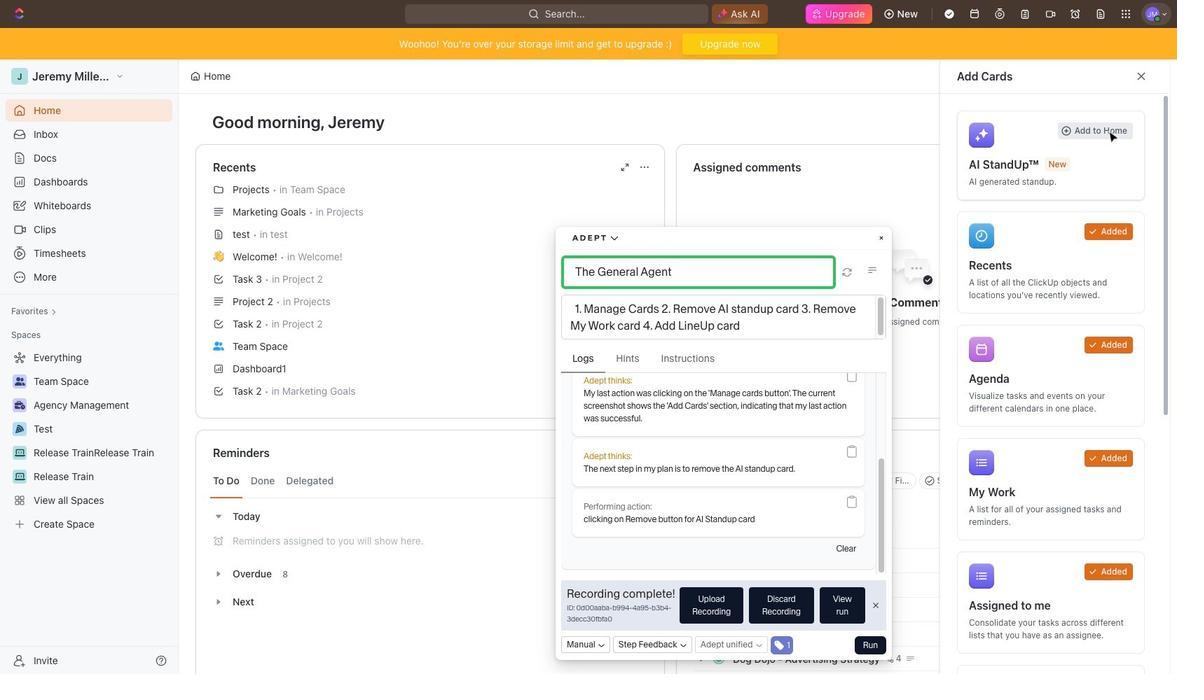 Task type: locate. For each thing, give the bounding box(es) containing it.
assigned to me image
[[969, 564, 994, 589]]

tab list
[[210, 465, 650, 499]]

pizza slice image
[[15, 425, 24, 434]]

tree
[[6, 347, 172, 536]]

ai standup™ image
[[969, 123, 994, 148]]

user group image
[[213, 342, 224, 351]]

business time image
[[14, 402, 25, 410]]



Task type: describe. For each thing, give the bounding box(es) containing it.
sidebar navigation
[[0, 60, 181, 675]]

laptop code image
[[14, 449, 25, 458]]

user group image
[[14, 378, 25, 386]]

laptop code image
[[14, 473, 25, 481]]

agenda image
[[969, 337, 994, 362]]

Search tasks... text field
[[1000, 471, 1070, 492]]

my work image
[[969, 451, 994, 476]]

tree inside sidebar navigation
[[6, 347, 172, 536]]

recents image
[[969, 224, 994, 249]]

jeremy miller's workspace, , element
[[11, 68, 28, 85]]



Task type: vqa. For each thing, say whether or not it's contained in the screenshot.
pizza slice icon
yes



